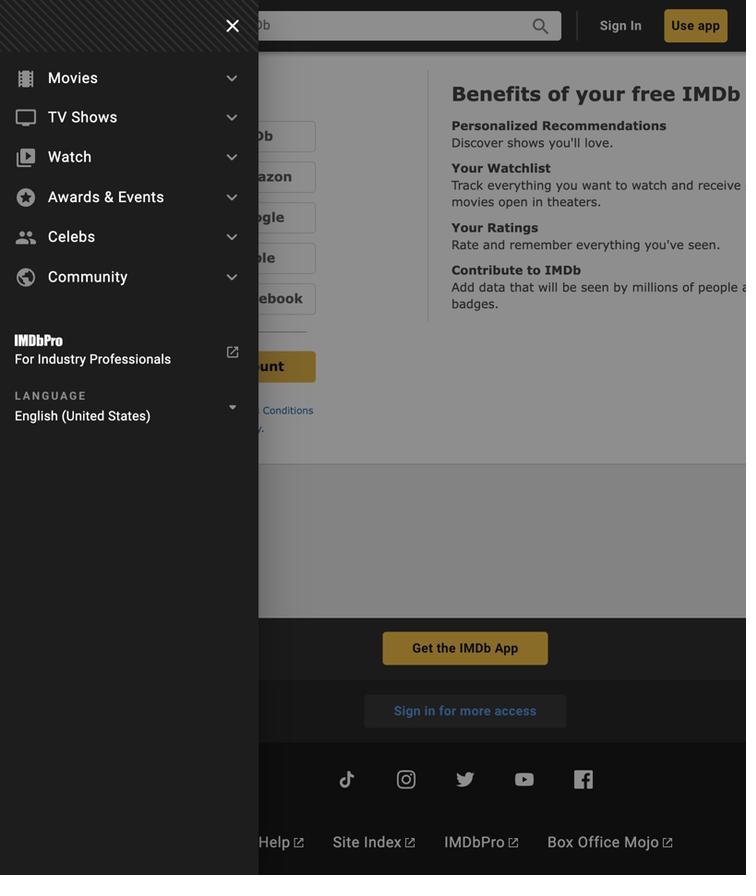 Task type: describe. For each thing, give the bounding box(es) containing it.
instagram image
[[395, 769, 417, 791]]

close navigation drawer image
[[222, 15, 244, 37]]

ratings
[[487, 220, 538, 235]]

tv shows button
[[0, 98, 259, 136]]

sign in with apple link
[[92, 243, 316, 274]]

in for sign in with google
[[179, 209, 193, 225]]

tv shows
[[48, 108, 118, 126]]

help
[[258, 834, 290, 852]]

sign in with imdb
[[143, 128, 273, 144]]

sign in with amazon
[[143, 169, 292, 184]]

sign in button
[[585, 9, 657, 42]]

of for conditions
[[142, 422, 151, 434]]

with for google
[[197, 209, 230, 225]]

privacy policy .
[[197, 422, 265, 434]]

your
[[576, 82, 625, 105]]

site index
[[333, 834, 402, 852]]

by signing in, you agree to imdb's
[[93, 405, 263, 416]]

imdb up amazon
[[234, 128, 273, 144]]

millions
[[632, 280, 678, 294]]

community
[[48, 268, 128, 286]]

sign in with apple
[[143, 250, 275, 266]]

use app
[[672, 18, 720, 33]]

a inside contribute to imdb add data that will be seen by millions of people a
[[742, 280, 746, 294]]

app
[[698, 18, 720, 33]]

and inside your ratings rate and remember everything you've seen.
[[483, 237, 505, 251]]

access
[[495, 704, 537, 719]]

policy
[[235, 422, 261, 434]]

for
[[439, 704, 457, 719]]

office
[[578, 834, 620, 852]]

sign in with facebook link
[[92, 284, 316, 315]]

imdb's
[[226, 405, 259, 416]]

launch inline image for imdbpro
[[509, 839, 518, 848]]

for industry professionals link
[[0, 319, 259, 384]]

you'll
[[549, 135, 580, 149]]

you've
[[645, 237, 684, 251]]

conditions
[[263, 405, 313, 416]]

All search field
[[133, 11, 561, 41]]

0 horizontal spatial a
[[176, 358, 185, 374]]

sign for sign in with amazon
[[143, 169, 175, 184]]

of inside contribute to imdb add data that will be seen by millions of people a
[[682, 280, 694, 294]]

submit search image
[[530, 16, 552, 38]]

&
[[104, 188, 114, 206]]

site
[[333, 834, 360, 852]]

community button
[[0, 257, 259, 296]]

data
[[479, 280, 506, 294]]

television image
[[15, 107, 37, 129]]

will
[[538, 280, 558, 294]]

app
[[495, 641, 519, 656]]

everything inside your watchlist track everything you want to watch and receive e
[[487, 178, 552, 192]]

in for sign in for more access
[[424, 704, 436, 719]]

to inside contribute to imdb add data that will be seen by millions of people a
[[527, 263, 541, 277]]

.
[[261, 422, 265, 434]]

watchlist
[[487, 161, 551, 175]]

more
[[460, 704, 491, 719]]

arrow drop down image inside all button
[[160, 15, 183, 37]]

shows
[[507, 135, 544, 149]]

chevron right image for celebs
[[221, 226, 243, 248]]

apple
[[234, 250, 275, 266]]

index
[[364, 834, 402, 852]]

launch inline image for site index
[[406, 839, 415, 848]]

benefits of your free imdb 
[[452, 82, 746, 105]]

twitter image
[[454, 769, 476, 791]]

sign in for more access
[[394, 704, 537, 719]]

movies button
[[0, 59, 259, 97]]

want
[[582, 178, 611, 192]]

mojo
[[624, 834, 659, 852]]

sign in with facebook
[[143, 290, 303, 306]]

sign in with imdb link
[[92, 121, 316, 152]]

box office mojo button
[[540, 824, 680, 861]]

that
[[510, 280, 534, 294]]

tv
[[48, 108, 67, 126]]

in
[[630, 18, 642, 33]]

movies
[[48, 69, 98, 87]]

arrow drop down image inside the english (united states) menu item
[[222, 396, 244, 418]]

sign in for more access button
[[364, 695, 566, 728]]

site index button
[[326, 824, 422, 861]]

use app button
[[664, 9, 728, 42]]

events
[[118, 188, 164, 206]]

contribute to imdb add data that will be seen by millions of people a
[[452, 263, 746, 311]]

star circle filled image
[[15, 187, 37, 209]]

awards & events button
[[0, 177, 259, 216]]

earth image
[[15, 267, 37, 289]]

launch inline image for box office mojo
[[663, 839, 672, 848]]

people image
[[15, 227, 37, 249]]

with for amazon
[[197, 169, 230, 184]]

celebs
[[48, 228, 96, 246]]

in,
[[146, 405, 158, 416]]

with for imdb
[[197, 128, 230, 144]]

imdb inside button
[[459, 641, 491, 656]]

use inside use app button
[[672, 18, 694, 33]]

imdb inside contribute to imdb add data that will be seen by millions of people a
[[545, 263, 581, 277]]

box office mojo
[[548, 834, 659, 852]]

receive
[[698, 178, 741, 192]]

love.
[[585, 135, 614, 149]]

people
[[698, 280, 738, 294]]

imdb right free
[[682, 82, 741, 105]]

sign in with google link
[[92, 202, 316, 234]]

celebs button
[[0, 217, 259, 256]]

english
[[15, 409, 58, 424]]

watch button
[[0, 137, 259, 176]]

0 horizontal spatial you
[[162, 405, 179, 416]]

google
[[234, 209, 284, 225]]

tiktok image
[[336, 769, 358, 791]]

get
[[412, 641, 433, 656]]



Task type: vqa. For each thing, say whether or not it's contained in the screenshot.
create a new list
no



Task type: locate. For each thing, give the bounding box(es) containing it.
professionals
[[89, 352, 171, 367]]

sign in
[[166, 82, 241, 105]]

sign for sign in for more access
[[394, 704, 421, 719]]

sign down sign in
[[143, 128, 175, 144]]

with for apple
[[197, 250, 230, 266]]

a right 'people'
[[742, 280, 746, 294]]

0 vertical spatial arrow drop down image
[[160, 15, 183, 37]]

1 vertical spatial to
[[527, 263, 541, 277]]

2 chevron right image from the top
[[221, 226, 243, 248]]

0 vertical spatial everything
[[487, 178, 552, 192]]

box
[[548, 834, 574, 852]]

1 horizontal spatial to
[[527, 263, 541, 277]]

sign for sign in
[[600, 18, 627, 33]]

chevron right image for &
[[221, 186, 243, 208]]

1 vertical spatial chevron right image
[[221, 106, 243, 128]]

5 with from the top
[[197, 290, 230, 306]]

sign down sign in with google link
[[143, 250, 175, 266]]

use down in,
[[154, 422, 172, 434]]

2 launch inline image from the left
[[663, 839, 672, 848]]

language
[[15, 390, 87, 403]]

everything down watchlist
[[487, 178, 552, 192]]

of up personalized recommendations discover shows you'll love.
[[548, 82, 569, 105]]

chevron right image inside tv shows button
[[221, 106, 243, 128]]

new
[[189, 358, 221, 374]]

watch
[[632, 178, 667, 192]]

states)
[[108, 409, 151, 424]]

launch inline image right help
[[294, 839, 303, 848]]

chevron right image
[[221, 67, 243, 89], [221, 106, 243, 128], [221, 186, 243, 208]]

2 horizontal spatial to
[[615, 178, 627, 192]]

3 with from the top
[[197, 209, 230, 225]]

arrow drop down image
[[160, 15, 183, 37], [222, 396, 244, 418]]

chevron right image for shows
[[221, 106, 243, 128]]

of
[[548, 82, 569, 105], [682, 280, 694, 294], [142, 422, 151, 434]]

video library image
[[15, 147, 37, 169]]

privacy policy link
[[197, 422, 261, 434]]

launch image
[[222, 341, 244, 363]]

1 launch inline image from the left
[[406, 839, 415, 848]]

everything inside your ratings rate and remember everything you've seen.
[[576, 237, 640, 251]]

chevron right image down sign in with google on the left top
[[221, 226, 243, 248]]

2 vertical spatial chevron right image
[[221, 266, 243, 288]]

1 horizontal spatial use
[[672, 18, 694, 33]]

sign for sign in
[[166, 82, 213, 105]]

use inside conditions of use
[[154, 422, 172, 434]]

seen
[[581, 280, 609, 294]]

1 vertical spatial chevron right image
[[221, 226, 243, 248]]

chevron right image inside community "button"
[[221, 266, 243, 288]]

3 chevron right image from the top
[[221, 186, 243, 208]]

create a new account link
[[92, 351, 316, 383]]

sign down events
[[143, 209, 175, 225]]

launch inline image
[[294, 839, 303, 848], [663, 839, 672, 848]]

1 vertical spatial you
[[162, 405, 179, 416]]

to right want
[[615, 178, 627, 192]]

sign left for at bottom
[[394, 704, 421, 719]]

chevron right image down close navigation drawer icon
[[221, 67, 243, 89]]

help button
[[251, 824, 311, 861]]

language english (united states)
[[15, 390, 151, 424]]

remember
[[509, 237, 572, 251]]

2 vertical spatial of
[[142, 422, 151, 434]]

and right watch
[[671, 178, 694, 192]]

in for sign in with amazon
[[179, 169, 193, 184]]

with inside sign in with facebook link
[[197, 290, 230, 306]]

1 horizontal spatial arrow drop down image
[[222, 396, 244, 418]]

by
[[613, 280, 628, 294]]

youtube image
[[513, 769, 536, 791]]

all
[[144, 18, 160, 33]]

in for sign in with facebook
[[179, 290, 193, 306]]

1 vertical spatial a
[[176, 358, 185, 374]]

4 with from the top
[[197, 250, 230, 266]]

2 your from the top
[[452, 220, 483, 235]]

and down "ratings"
[[483, 237, 505, 251]]

industry
[[38, 352, 86, 367]]

your inside your watchlist track everything you want to watch and receive e
[[452, 161, 483, 175]]

signing
[[108, 405, 143, 416]]

awards
[[48, 188, 100, 206]]

add
[[452, 280, 475, 294]]

the
[[437, 641, 456, 656]]

account
[[226, 358, 284, 374]]

sign for sign in with imdb
[[143, 128, 175, 144]]

discover
[[452, 135, 503, 149]]

launch inline image inside site index button
[[406, 839, 415, 848]]

in for sign in
[[220, 82, 241, 105]]

use
[[672, 18, 694, 33], [154, 422, 172, 434]]

you left want
[[556, 178, 578, 192]]

imdb right the the
[[459, 641, 491, 656]]

in down the sign in with imdb link at the left top of the page
[[179, 169, 193, 184]]

with up sign in with amazon
[[197, 128, 230, 144]]

0 vertical spatial your
[[452, 161, 483, 175]]

your inside your ratings rate and remember everything you've seen.
[[452, 220, 483, 235]]

1 vertical spatial and
[[483, 237, 505, 251]]

launch inline image inside help button
[[294, 839, 303, 848]]

track
[[452, 178, 483, 192]]

by
[[93, 405, 105, 416]]

1 horizontal spatial everything
[[576, 237, 640, 251]]

sign in with amazon link
[[92, 162, 316, 193]]

contribute
[[452, 263, 523, 277]]

sign up events
[[143, 169, 175, 184]]

your up track
[[452, 161, 483, 175]]

free
[[632, 82, 675, 105]]

imdb
[[682, 82, 741, 105], [234, 128, 273, 144], [545, 263, 581, 277], [459, 641, 491, 656]]

your up rate
[[452, 220, 483, 235]]

launch inline image right imdbpro
[[509, 839, 518, 848]]

chevron right image inside the "movies" button
[[221, 67, 243, 89]]

0 horizontal spatial and
[[483, 237, 505, 251]]

english (united states) menu item
[[0, 385, 259, 429]]

chevron right image for community
[[221, 266, 243, 288]]

your for track
[[452, 161, 483, 175]]

0 horizontal spatial launch inline image
[[294, 839, 303, 848]]

sign for sign in with apple
[[143, 250, 175, 266]]

arrow drop down image left close navigation drawer icon
[[160, 15, 183, 37]]

chevron right image for watch
[[221, 146, 243, 168]]

2 vertical spatial chevron right image
[[221, 186, 243, 208]]

1 launch inline image from the left
[[294, 839, 303, 848]]

0 vertical spatial use
[[672, 18, 694, 33]]

sign down 'sign in with apple' link
[[143, 290, 175, 306]]

0 vertical spatial and
[[671, 178, 694, 192]]

1 horizontal spatial launch inline image
[[509, 839, 518, 848]]

get the imdb app
[[412, 641, 519, 656]]

1 horizontal spatial and
[[671, 178, 694, 192]]

sign
[[600, 18, 627, 33], [166, 82, 213, 105], [143, 128, 175, 144], [143, 169, 175, 184], [143, 209, 175, 225], [143, 250, 175, 266], [143, 290, 175, 306], [394, 704, 421, 719]]

and inside your watchlist track everything you want to watch and receive e
[[671, 178, 694, 192]]

watch
[[48, 148, 92, 166]]

conditions of use
[[142, 405, 313, 434]]

1 chevron right image from the top
[[221, 146, 243, 168]]

to
[[615, 178, 627, 192], [527, 263, 541, 277], [213, 405, 223, 416]]

1 vertical spatial everything
[[576, 237, 640, 251]]

chevron right image down sign in with amazon
[[221, 186, 243, 208]]

to up that at the top of page
[[527, 263, 541, 277]]

2 chevron right image from the top
[[221, 106, 243, 128]]

sign in with google
[[143, 209, 284, 225]]

with down 'sign in with apple' link
[[197, 290, 230, 306]]

everything
[[487, 178, 552, 192], [576, 237, 640, 251]]

1 chevron right image from the top
[[221, 67, 243, 89]]

imdb up the be
[[545, 263, 581, 277]]

launch inline image right the index
[[406, 839, 415, 848]]

sign for sign in with google
[[143, 209, 175, 225]]

0 horizontal spatial to
[[213, 405, 223, 416]]

shows
[[71, 108, 118, 126]]

0 vertical spatial a
[[742, 280, 746, 294]]

in for sign in with apple
[[179, 250, 193, 266]]

0 horizontal spatial everything
[[487, 178, 552, 192]]

2 vertical spatial to
[[213, 405, 223, 416]]

for industry professionals
[[15, 352, 171, 367]]

chevron right image up sign in with facebook
[[221, 266, 243, 288]]

home image
[[66, 11, 126, 41]]

launch inline image for help
[[294, 839, 303, 848]]

in down sign in with amazon link
[[179, 209, 193, 225]]

your for rate
[[452, 220, 483, 235]]

0 horizontal spatial launch inline image
[[406, 839, 415, 848]]

a
[[742, 280, 746, 294], [176, 358, 185, 374]]

in down sign in with google link
[[179, 250, 193, 266]]

launch inline image right mojo
[[663, 839, 672, 848]]

1 horizontal spatial launch inline image
[[663, 839, 672, 848]]

in down 'sign in with apple' link
[[179, 290, 193, 306]]

0 horizontal spatial arrow drop down image
[[160, 15, 183, 37]]

you inside your watchlist track everything you want to watch and receive e
[[556, 178, 578, 192]]

agree
[[183, 405, 210, 416]]

of left 'people'
[[682, 280, 694, 294]]

create a new account
[[124, 358, 284, 374]]

1 horizontal spatial you
[[556, 178, 578, 192]]

in for sign in with imdb
[[179, 128, 193, 144]]

1 vertical spatial arrow drop down image
[[222, 396, 244, 418]]

create
[[124, 358, 172, 374]]

of for benefits
[[548, 82, 569, 105]]

personalized
[[452, 118, 538, 133]]

in inside button
[[424, 704, 436, 719]]

1 horizontal spatial of
[[548, 82, 569, 105]]

seen.
[[688, 237, 721, 251]]

movie image
[[15, 68, 37, 90]]

1 vertical spatial your
[[452, 220, 483, 235]]

e
[[745, 178, 746, 192]]

1 with from the top
[[197, 128, 230, 144]]

for
[[15, 352, 34, 367]]

0 vertical spatial chevron right image
[[221, 146, 243, 168]]

in up sign in with imdb
[[220, 82, 241, 105]]

in left for at bottom
[[424, 704, 436, 719]]

with inside sign in with google link
[[197, 209, 230, 225]]

of down in,
[[142, 422, 151, 434]]

to up privacy
[[213, 405, 223, 416]]

sign left in
[[600, 18, 627, 33]]

personalized recommendations discover shows you'll love.
[[452, 118, 667, 149]]

all button
[[133, 11, 187, 41]]

with down sign in with google on the left top
[[197, 250, 230, 266]]

recommendations
[[542, 118, 667, 133]]

launch inline image inside box office mojo "button"
[[663, 839, 672, 848]]

with inside 'sign in with apple' link
[[197, 250, 230, 266]]

with up sign in with google on the left top
[[197, 169, 230, 184]]

in up sign in with amazon link
[[179, 128, 193, 144]]

be
[[562, 280, 577, 294]]

with inside the sign in with imdb link
[[197, 128, 230, 144]]

0 horizontal spatial use
[[154, 422, 172, 434]]

facebook
[[234, 290, 303, 306]]

imdbpro
[[444, 834, 505, 852]]

facebook image
[[572, 769, 595, 791]]

1 vertical spatial use
[[154, 422, 172, 434]]

get the imdb app button
[[383, 632, 548, 666]]

of inside conditions of use
[[142, 422, 151, 434]]

0 horizontal spatial of
[[142, 422, 151, 434]]

chevron right image
[[221, 146, 243, 168], [221, 226, 243, 248], [221, 266, 243, 288]]

1 vertical spatial of
[[682, 280, 694, 294]]

sign for sign in with facebook
[[143, 290, 175, 306]]

use left app
[[672, 18, 694, 33]]

conditions of use link
[[142, 405, 313, 434]]

awards & events
[[48, 188, 164, 206]]

with for facebook
[[197, 290, 230, 306]]

chevron right image up sign in with amazon
[[221, 146, 243, 168]]

(united
[[62, 409, 105, 424]]

2 horizontal spatial of
[[682, 280, 694, 294]]

open navigation drawer image
[[26, 15, 48, 37]]

chevron right image down sign in
[[221, 106, 243, 128]]

2 with from the top
[[197, 169, 230, 184]]

3 chevron right image from the top
[[221, 266, 243, 288]]

1 your from the top
[[452, 161, 483, 175]]

to inside your watchlist track everything you want to watch and receive e
[[615, 178, 627, 192]]

launch inline image inside imdbpro button
[[509, 839, 518, 848]]

0 vertical spatial chevron right image
[[221, 67, 243, 89]]

with inside sign in with amazon link
[[197, 169, 230, 184]]

rate
[[452, 237, 479, 251]]

amazon
[[234, 169, 292, 184]]

2 launch inline image from the left
[[509, 839, 518, 848]]

you right in,
[[162, 405, 179, 416]]

arrow drop down image up the privacy policy . on the left of the page
[[222, 396, 244, 418]]

0 vertical spatial you
[[556, 178, 578, 192]]

1 horizontal spatial a
[[742, 280, 746, 294]]

0 vertical spatial to
[[615, 178, 627, 192]]

your
[[452, 161, 483, 175], [452, 220, 483, 235]]

launch inline image
[[406, 839, 415, 848], [509, 839, 518, 848]]

in
[[220, 82, 241, 105], [179, 128, 193, 144], [179, 169, 193, 184], [179, 209, 193, 225], [179, 250, 193, 266], [179, 290, 193, 306], [424, 704, 436, 719]]

sign up the sign in with imdb link at the left top of the page
[[166, 82, 213, 105]]

your ratings rate and remember everything you've seen.
[[452, 220, 721, 251]]

with down sign in with amazon link
[[197, 209, 230, 225]]

0 vertical spatial of
[[548, 82, 569, 105]]

your watchlist track everything you want to watch and receive e
[[452, 161, 746, 209]]

everything up contribute to imdb add data that will be seen by millions of people a
[[576, 237, 640, 251]]

a left new
[[176, 358, 185, 374]]



